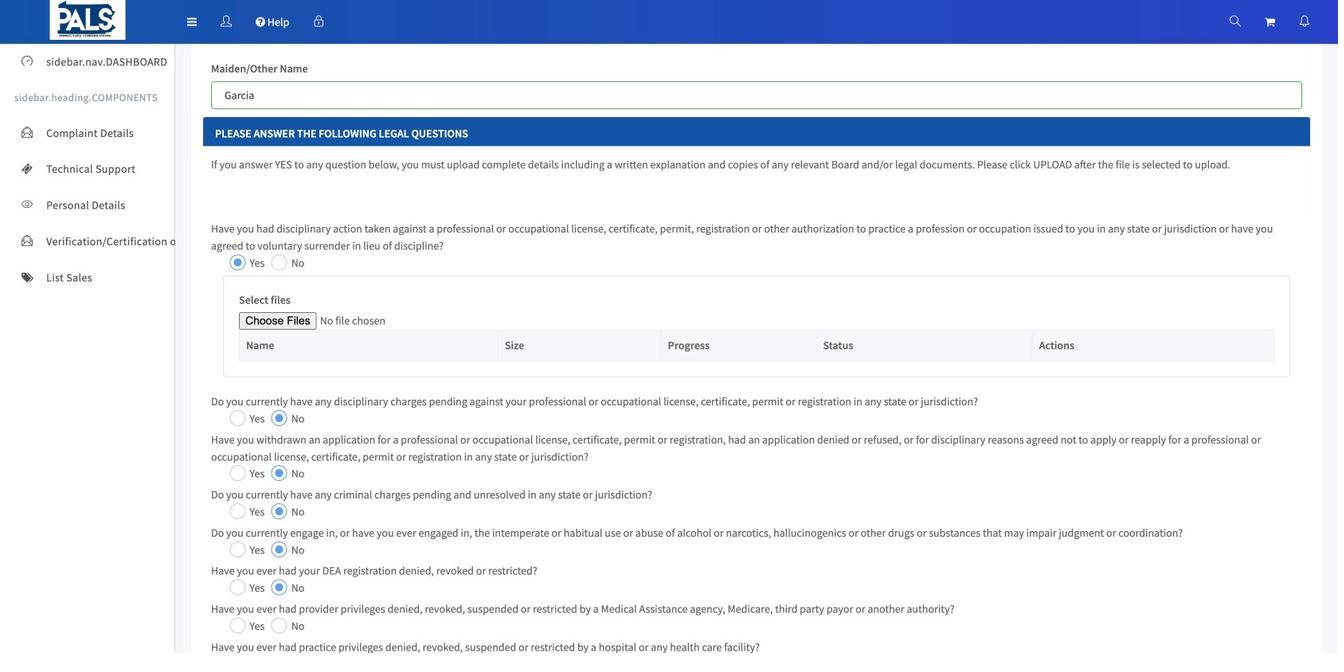 Task type: vqa. For each thing, say whether or not it's contained in the screenshot.
refresh icon
no



Task type: locate. For each thing, give the bounding box(es) containing it.
None email field
[[769, 15, 1303, 43]]

None file field
[[239, 313, 428, 330]]

navigation
[[0, 0, 1339, 44]]

None text field
[[211, 81, 1303, 109]]

app logo image
[[50, 0, 126, 40]]

(999) 999-9999 text field
[[211, 15, 745, 43]]



